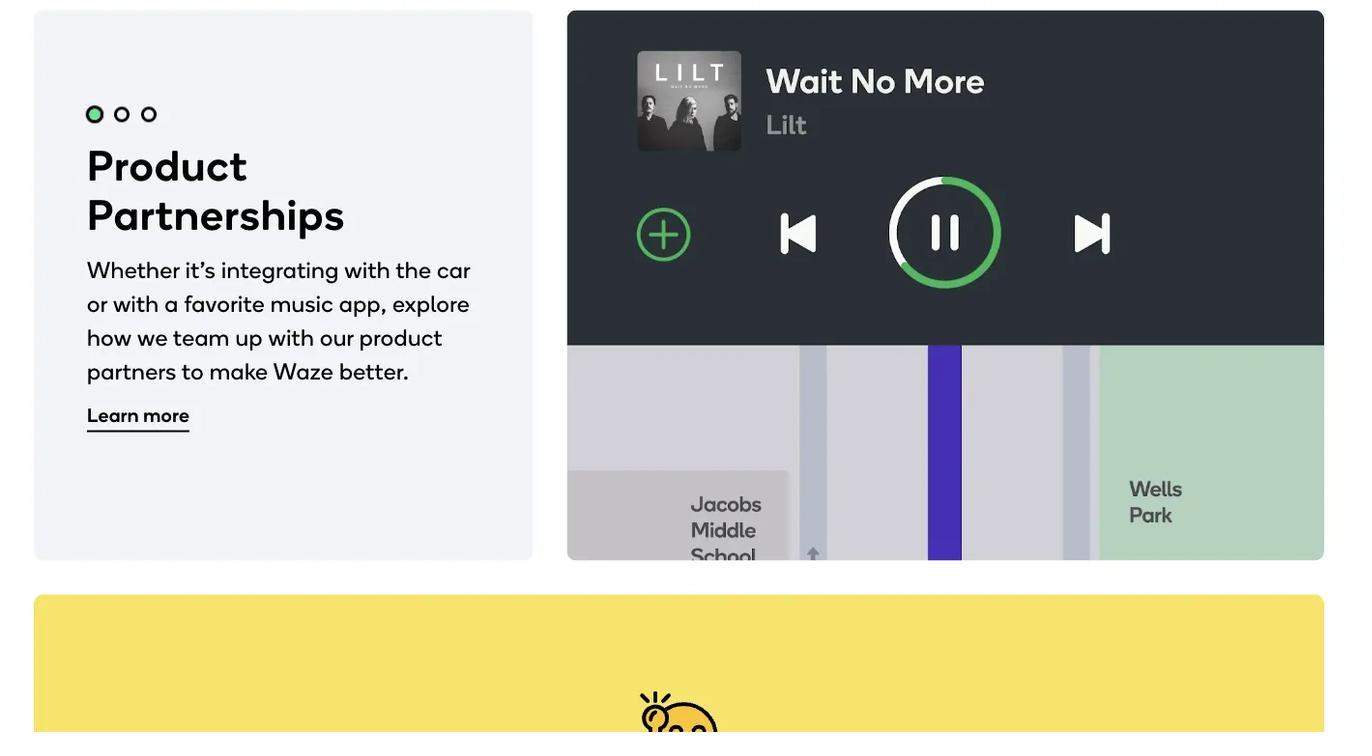 Task type: locate. For each thing, give the bounding box(es) containing it.
up
[[235, 324, 263, 352]]

2 horizontal spatial with
[[345, 256, 391, 284]]

partners
[[87, 357, 177, 385]]

with
[[345, 256, 391, 284], [113, 290, 159, 318], [268, 324, 314, 352]]

whether
[[87, 256, 180, 284]]

with down whether
[[113, 290, 159, 318]]

team
[[173, 324, 230, 352]]

or
[[87, 290, 108, 318]]

0 horizontal spatial with
[[113, 290, 159, 318]]

learn
[[87, 404, 139, 427]]

more
[[143, 404, 190, 427]]

with down music
[[268, 324, 314, 352]]

our
[[320, 324, 354, 352]]

waze
[[273, 357, 334, 385]]

it's
[[185, 256, 216, 284]]

app,
[[339, 290, 387, 318]]

music
[[270, 290, 334, 318]]

0 vertical spatial with
[[345, 256, 391, 284]]

1 horizontal spatial with
[[268, 324, 314, 352]]

partnerships
[[87, 189, 346, 240]]

learn more link
[[87, 403, 190, 431]]

car
[[437, 256, 470, 284]]

with up app,
[[345, 256, 391, 284]]

2 vertical spatial with
[[268, 324, 314, 352]]

whether it's integrating with the car or with a favorite music app, explore how we team up with our product partners to make waze better.
[[87, 256, 470, 385]]

product
[[87, 140, 248, 191]]

integrating
[[221, 256, 339, 284]]



Task type: vqa. For each thing, say whether or not it's contained in the screenshot.
make
yes



Task type: describe. For each thing, give the bounding box(es) containing it.
product
[[360, 324, 443, 352]]

product partnerships
[[87, 140, 346, 240]]

to
[[182, 357, 204, 385]]

1 vertical spatial with
[[113, 290, 159, 318]]

learn more
[[87, 404, 190, 427]]

make
[[209, 357, 268, 385]]

image of music controls with a map in the background image
[[567, 10, 1325, 561]]

the
[[396, 256, 431, 284]]

we
[[137, 324, 168, 352]]

favorite
[[184, 290, 265, 318]]

a
[[165, 290, 179, 318]]

explore
[[393, 290, 470, 318]]

better.
[[339, 357, 409, 385]]

how
[[87, 324, 132, 352]]



